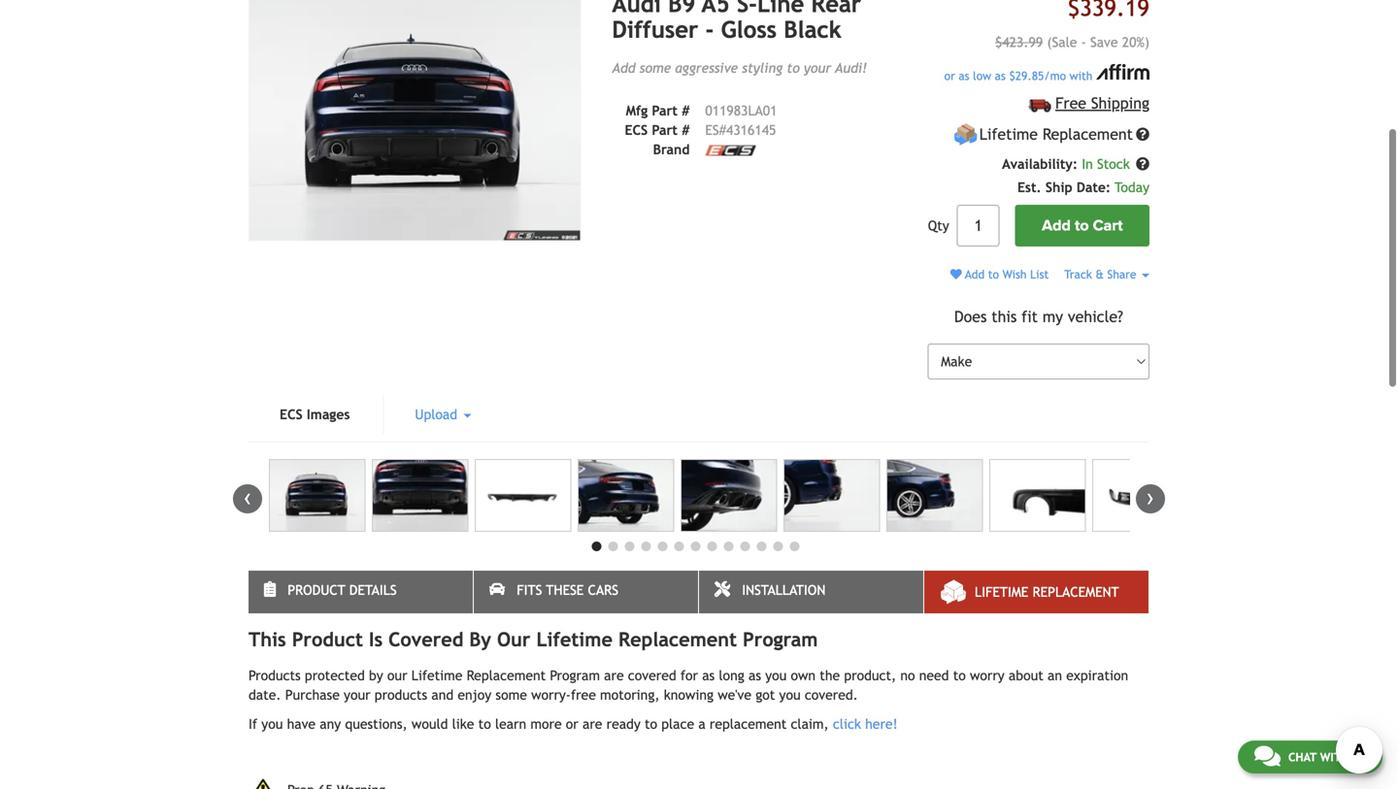 Task type: vqa. For each thing, say whether or not it's contained in the screenshot.
2003
no



Task type: locate. For each thing, give the bounding box(es) containing it.
1 horizontal spatial add
[[965, 268, 985, 281]]

0 vertical spatial program
[[743, 628, 818, 651]]

here!
[[866, 717, 898, 732]]

fits these cars
[[517, 583, 619, 598]]

# up brand at the top left
[[682, 122, 690, 138]]

ecs inside 011983la01 ecs part #
[[625, 122, 648, 138]]

brand
[[653, 142, 690, 157]]

with left the us
[[1321, 751, 1349, 764]]

product left "details"
[[288, 583, 345, 598]]

ecs left images
[[280, 407, 303, 423]]

today
[[1115, 180, 1150, 195]]

our
[[387, 668, 407, 684]]

0 vertical spatial add
[[612, 60, 636, 76]]

or left low
[[945, 69, 955, 82]]

your inside products protected by our lifetime replacement program are covered for as long as you own the product, no need to worry about an expiration date. purchase your products and enjoy some worry-free motoring, knowing we've got you covered.
[[344, 688, 371, 703]]

1 vertical spatial lifetime replacement
[[975, 585, 1120, 600]]

b9
[[668, 0, 696, 17]]

or as low as $/mo with 
			 - affirm financing (opens in modal) element
[[928, 64, 1150, 85]]

es#4316145 - 011983la01 - audi b9 a5 s-line rear diffuser - gloss black - add some aggressive styling to your audi! - ecs - audi image
[[249, 0, 581, 241], [269, 459, 366, 532], [372, 459, 468, 532], [475, 459, 571, 532], [578, 459, 674, 532], [681, 459, 777, 532], [784, 459, 880, 532], [887, 459, 983, 532], [990, 459, 1086, 532], [1093, 459, 1189, 532]]

1 horizontal spatial with
[[1321, 751, 1349, 764]]

est. ship date: today
[[1018, 180, 1150, 195]]

4316145
[[726, 122, 776, 138]]

images
[[307, 407, 350, 423]]

to left cart
[[1075, 217, 1089, 235]]

gloss
[[721, 16, 777, 43]]

part up brand at the top left
[[652, 122, 678, 138]]

claim,
[[791, 717, 829, 732]]

free shipping image
[[1029, 99, 1052, 112]]

lifetime
[[980, 125, 1038, 143], [975, 585, 1029, 600], [537, 628, 613, 651], [412, 668, 463, 684]]

1 horizontal spatial program
[[743, 628, 818, 651]]

add to cart button
[[1016, 205, 1150, 247]]

replacement up an
[[1033, 585, 1120, 600]]

click here! link
[[833, 717, 898, 732]]

1 vertical spatial program
[[550, 668, 600, 684]]

program inside products protected by our lifetime replacement program are covered for as long as you own the product, no need to worry about an expiration date. purchase your products and enjoy some worry-free motoring, knowing we've got you covered.
[[550, 668, 600, 684]]

if
[[249, 717, 257, 732]]

to right like in the bottom left of the page
[[478, 717, 491, 732]]

program up own
[[743, 628, 818, 651]]

some
[[640, 60, 671, 76], [496, 688, 527, 703]]

add inside button
[[1042, 217, 1071, 235]]

replacement up in
[[1043, 125, 1133, 143]]

add down ship
[[1042, 217, 1071, 235]]

- right b9
[[706, 16, 714, 43]]

learn
[[495, 717, 527, 732]]

you up got
[[766, 668, 787, 684]]

you down own
[[779, 688, 801, 703]]

2 # from the top
[[682, 122, 690, 138]]

to right 'need'
[[953, 668, 966, 684]]

cart
[[1093, 217, 1123, 235]]

click
[[833, 717, 861, 732]]

program
[[743, 628, 818, 651], [550, 668, 600, 684]]

part inside 011983la01 ecs part #
[[652, 122, 678, 138]]

0 vertical spatial ecs
[[625, 122, 648, 138]]

lifetime up worry
[[975, 585, 1029, 600]]

0 horizontal spatial -
[[706, 16, 714, 43]]

part right the mfg
[[652, 103, 678, 118]]

some up learn
[[496, 688, 527, 703]]

audi!
[[835, 60, 868, 76]]

‹ link
[[233, 485, 262, 514]]

1 horizontal spatial some
[[640, 60, 671, 76]]

add to cart
[[1042, 217, 1123, 235]]

if you have any questions, would like to learn more or are ready to place a replacement claim, click here!
[[249, 717, 898, 732]]

chat with us link
[[1238, 741, 1383, 774]]

installation link
[[699, 571, 924, 614]]

20%)
[[1123, 34, 1150, 50]]

are down free on the bottom left
[[583, 717, 603, 732]]

some down diffuser
[[640, 60, 671, 76]]

011983la01 ecs part #
[[625, 103, 777, 138]]

share
[[1108, 268, 1137, 281]]

0 horizontal spatial your
[[344, 688, 371, 703]]

stock
[[1098, 156, 1130, 172]]

track & share
[[1065, 268, 1140, 281]]

lifetime replacement up an
[[975, 585, 1120, 600]]

011983la01
[[706, 103, 777, 118]]

1 vertical spatial product
[[292, 628, 363, 651]]

a5
[[702, 0, 730, 17]]

2 horizontal spatial add
[[1042, 217, 1071, 235]]

lifetime replacement up availability: in stock
[[980, 125, 1133, 143]]

0 vertical spatial some
[[640, 60, 671, 76]]

wish
[[1003, 268, 1027, 281]]

add up the mfg
[[612, 60, 636, 76]]

your down by
[[344, 688, 371, 703]]

0 vertical spatial lifetime replacement
[[980, 125, 1133, 143]]

part
[[652, 103, 678, 118], [652, 122, 678, 138]]

2 vertical spatial add
[[965, 268, 985, 281]]

we've
[[718, 688, 752, 703]]

add for add some aggressive styling to your audi!
[[612, 60, 636, 76]]

qty
[[928, 218, 950, 234]]

0 vertical spatial are
[[604, 668, 624, 684]]

covered
[[389, 628, 464, 651]]

place
[[662, 717, 695, 732]]

product details link
[[249, 571, 473, 614]]

1 vertical spatial some
[[496, 688, 527, 703]]

0 horizontal spatial add
[[612, 60, 636, 76]]

1 horizontal spatial ecs
[[625, 122, 648, 138]]

1 vertical spatial part
[[652, 122, 678, 138]]

comments image
[[1255, 745, 1281, 768]]

you right if
[[262, 717, 283, 732]]

product up protected
[[292, 628, 363, 651]]

mfg
[[626, 103, 648, 118]]

0 vertical spatial your
[[804, 60, 831, 76]]

s-
[[737, 0, 758, 17]]

0 horizontal spatial some
[[496, 688, 527, 703]]

add right heart image
[[965, 268, 985, 281]]

0 vertical spatial part
[[652, 103, 678, 118]]

fits these cars link
[[474, 571, 698, 614]]

availability:
[[1002, 156, 1078, 172]]

1 vertical spatial add
[[1042, 217, 1071, 235]]

replacement up for
[[619, 628, 737, 651]]

a
[[699, 717, 706, 732]]

or right more
[[566, 717, 579, 732]]

#
[[682, 103, 690, 118], [682, 122, 690, 138]]

with right /mo
[[1070, 69, 1093, 82]]

$423.99
[[996, 34, 1043, 50]]

ecs
[[625, 122, 648, 138], [280, 407, 303, 423]]

2 part from the top
[[652, 122, 678, 138]]

audi
[[612, 0, 661, 17]]

ecs inside 'link'
[[280, 407, 303, 423]]

to left wish
[[989, 268, 999, 281]]

program up free on the bottom left
[[550, 668, 600, 684]]

our
[[497, 628, 531, 651]]

have
[[287, 717, 316, 732]]

0 horizontal spatial or
[[566, 717, 579, 732]]

prop 65 warning image
[[249, 779, 278, 790]]

fits
[[517, 583, 542, 598]]

add for add to wish list
[[965, 268, 985, 281]]

es#
[[706, 122, 726, 138]]

add to wish list link
[[951, 268, 1049, 281]]

lifetime up and
[[412, 668, 463, 684]]

1 horizontal spatial are
[[604, 668, 624, 684]]

as left low
[[959, 69, 970, 82]]

1 vertical spatial are
[[583, 717, 603, 732]]

product details
[[288, 583, 397, 598]]

0 horizontal spatial ecs
[[280, 407, 303, 423]]

this
[[249, 628, 286, 651]]

ecs down the mfg
[[625, 122, 648, 138]]

to
[[787, 60, 800, 76], [1075, 217, 1089, 235], [989, 268, 999, 281], [953, 668, 966, 684], [478, 717, 491, 732], [645, 717, 658, 732]]

or
[[945, 69, 955, 82], [566, 717, 579, 732]]

your left audi!
[[804, 60, 831, 76]]

- left save
[[1082, 34, 1087, 50]]

any
[[320, 717, 341, 732]]

0 vertical spatial #
[[682, 103, 690, 118]]

free shipping
[[1056, 94, 1150, 112]]

lifetime down fits these cars link
[[537, 628, 613, 651]]

# up es# 4316145 brand in the top of the page
[[682, 103, 690, 118]]

1 vertical spatial ecs
[[280, 407, 303, 423]]

rear
[[812, 0, 862, 17]]

0 vertical spatial product
[[288, 583, 345, 598]]

2 vertical spatial you
[[262, 717, 283, 732]]

are up motoring,
[[604, 668, 624, 684]]

1 horizontal spatial or
[[945, 69, 955, 82]]

expiration
[[1067, 668, 1129, 684]]

vehicle?
[[1068, 308, 1124, 326]]

0 vertical spatial with
[[1070, 69, 1093, 82]]

1 vertical spatial #
[[682, 122, 690, 138]]

and
[[432, 688, 454, 703]]

1 vertical spatial your
[[344, 688, 371, 703]]

replacement
[[1043, 125, 1133, 143], [1033, 585, 1120, 600], [619, 628, 737, 651], [467, 668, 546, 684]]

enjoy
[[458, 688, 492, 703]]

0 horizontal spatial with
[[1070, 69, 1093, 82]]

1 # from the top
[[682, 103, 690, 118]]

upload button
[[384, 395, 502, 434]]

does this fit my vehicle?
[[955, 308, 1124, 326]]

replacement down the our
[[467, 668, 546, 684]]

product
[[288, 583, 345, 598], [292, 628, 363, 651]]

replacement
[[710, 717, 787, 732]]

installation
[[742, 583, 826, 598]]

or as low as $ 29.85 /mo with
[[945, 69, 1096, 82]]

cars
[[588, 583, 619, 598]]

est.
[[1018, 180, 1042, 195]]

None text field
[[957, 205, 1000, 247]]

in
[[1082, 156, 1093, 172]]

0 horizontal spatial program
[[550, 668, 600, 684]]



Task type: describe. For each thing, give the bounding box(es) containing it.
as left $
[[995, 69, 1006, 82]]

this product is lifetime replacement eligible image
[[954, 122, 978, 147]]

1 part from the top
[[652, 103, 678, 118]]

to inside products protected by our lifetime replacement program are covered for as long as you own the product, no need to worry about an expiration date. purchase your products and enjoy some worry-free motoring, knowing we've got you covered.
[[953, 668, 966, 684]]

/mo
[[1044, 69, 1066, 82]]

these
[[546, 583, 584, 598]]

to inside "add to cart" button
[[1075, 217, 1089, 235]]

ready
[[607, 717, 641, 732]]

my
[[1043, 308, 1064, 326]]

own
[[791, 668, 816, 684]]

free
[[1056, 94, 1087, 112]]

as up got
[[749, 668, 761, 684]]

(sale
[[1047, 34, 1078, 50]]

ship
[[1046, 180, 1073, 195]]

fit
[[1022, 308, 1038, 326]]

1 horizontal spatial your
[[804, 60, 831, 76]]

is
[[369, 628, 383, 651]]

long
[[719, 668, 745, 684]]

ecs image
[[706, 145, 756, 156]]

0 vertical spatial or
[[945, 69, 955, 82]]

about
[[1009, 668, 1044, 684]]

purchase
[[285, 688, 340, 703]]

1 horizontal spatial -
[[1082, 34, 1087, 50]]

diffuser
[[612, 16, 699, 43]]

- inside the audi b9 a5 s-line rear diffuser - gloss black
[[706, 16, 714, 43]]

ecs images link
[[249, 395, 381, 434]]

date:
[[1077, 180, 1111, 195]]

lifetime inside products protected by our lifetime replacement program are covered for as long as you own the product, no need to worry about an expiration date. purchase your products and enjoy some worry-free motoring, knowing we've got you covered.
[[412, 668, 463, 684]]

1 vertical spatial or
[[566, 717, 579, 732]]

question circle image
[[1136, 157, 1150, 171]]

to left place
[[645, 717, 658, 732]]

0 vertical spatial you
[[766, 668, 787, 684]]

free
[[571, 688, 596, 703]]

would
[[412, 717, 448, 732]]

this
[[992, 308, 1017, 326]]

›
[[1147, 485, 1155, 510]]

chat
[[1289, 751, 1317, 764]]

list
[[1031, 268, 1049, 281]]

are inside products protected by our lifetime replacement program are covered for as long as you own the product, no need to worry about an expiration date. purchase your products and enjoy some worry-free motoring, knowing we've got you covered.
[[604, 668, 624, 684]]

0 horizontal spatial are
[[583, 717, 603, 732]]

black
[[784, 16, 842, 43]]

products
[[249, 668, 301, 684]]

protected
[[305, 668, 365, 684]]

1 vertical spatial with
[[1321, 751, 1349, 764]]

to right styling
[[787, 60, 800, 76]]

like
[[452, 717, 474, 732]]

products
[[375, 688, 427, 703]]

upload
[[415, 407, 462, 423]]

questions,
[[345, 717, 408, 732]]

replacement inside products protected by our lifetime replacement program are covered for as long as you own the product, no need to worry about an expiration date. purchase your products and enjoy some worry-free motoring, knowing we've got you covered.
[[467, 668, 546, 684]]

lifetime down free shipping image
[[980, 125, 1038, 143]]

worry-
[[531, 688, 571, 703]]

details
[[349, 583, 397, 598]]

low
[[973, 69, 992, 82]]

save
[[1091, 34, 1118, 50]]

worry
[[970, 668, 1005, 684]]

by
[[369, 668, 383, 684]]

add some aggressive styling to your audi!
[[612, 60, 868, 76]]

styling
[[742, 60, 783, 76]]

line
[[758, 0, 805, 17]]

does
[[955, 308, 987, 326]]

need
[[920, 668, 949, 684]]

as right for
[[702, 668, 715, 684]]

knowing
[[664, 688, 714, 703]]

for
[[681, 668, 698, 684]]

more
[[531, 717, 562, 732]]

add for add to cart
[[1042, 217, 1071, 235]]

‹
[[244, 485, 252, 510]]

1 vertical spatial you
[[779, 688, 801, 703]]

$
[[1010, 69, 1016, 82]]

this product is covered by our lifetime replacement program
[[249, 628, 818, 651]]

heart image
[[951, 269, 962, 280]]

aggressive
[[675, 60, 738, 76]]

no
[[901, 668, 915, 684]]

the
[[820, 668, 840, 684]]

# inside 011983la01 ecs part #
[[682, 122, 690, 138]]

us
[[1353, 751, 1367, 764]]

some inside products protected by our lifetime replacement program are covered for as long as you own the product, no need to worry about an expiration date. purchase your products and enjoy some worry-free motoring, knowing we've got you covered.
[[496, 688, 527, 703]]

date.
[[249, 688, 281, 703]]

motoring,
[[600, 688, 660, 703]]

question circle image
[[1136, 128, 1150, 141]]

audi b9 a5 s-line rear diffuser - gloss black
[[612, 0, 862, 43]]

an
[[1048, 668, 1063, 684]]

replacement inside lifetime replacement link
[[1033, 585, 1120, 600]]

availability: in stock
[[1002, 156, 1134, 172]]



